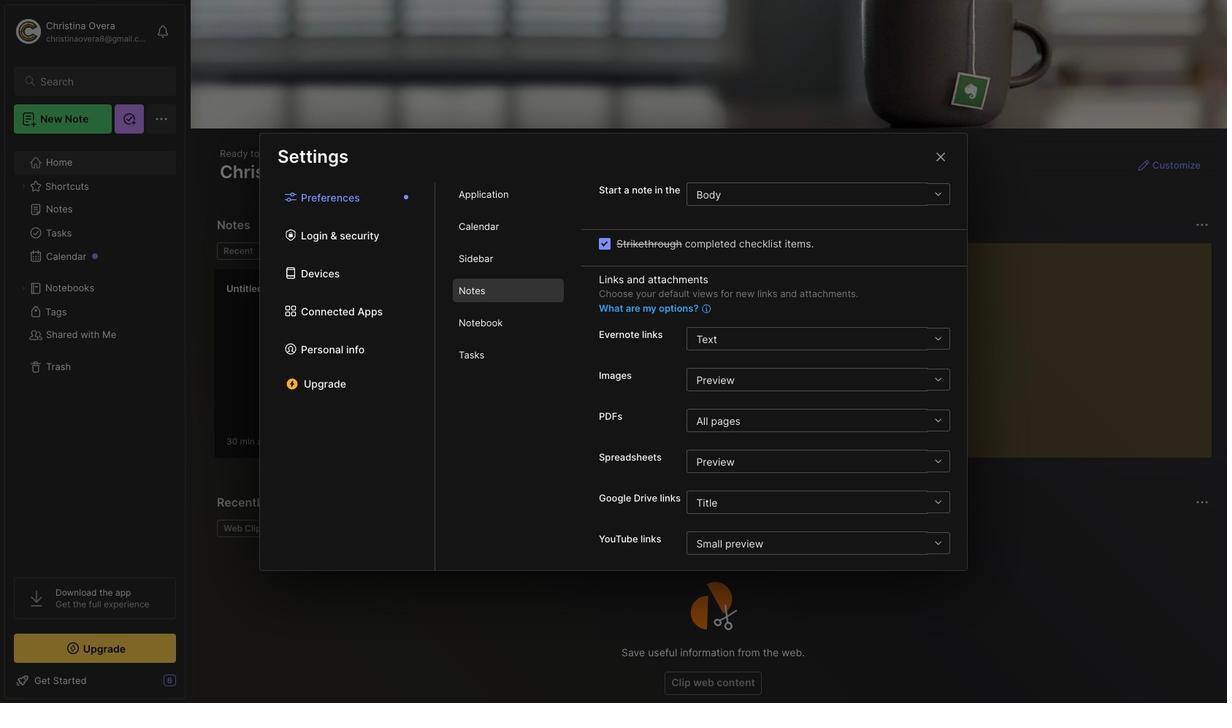 Task type: vqa. For each thing, say whether or not it's contained in the screenshot.
the left Leftovers-
no



Task type: describe. For each thing, give the bounding box(es) containing it.
Choose default view option for Evernote links field
[[687, 327, 950, 351]]

Choose default view option for PDFs field
[[687, 409, 950, 433]]

Choose default view option for Images field
[[687, 368, 950, 392]]

close image
[[932, 148, 950, 165]]

Choose default view option for Google Drive links field
[[687, 491, 950, 514]]

tree inside main element
[[5, 142, 185, 565]]

none search field inside main element
[[40, 72, 163, 90]]

expand notebooks image
[[19, 284, 28, 293]]

main element
[[0, 0, 190, 704]]

Start writing… text field
[[904, 243, 1211, 446]]

Search text field
[[40, 75, 163, 88]]

Choose default view option for YouTube links field
[[687, 532, 950, 555]]



Task type: locate. For each thing, give the bounding box(es) containing it.
None search field
[[40, 72, 163, 90]]

Select37 checkbox
[[599, 238, 611, 250]]

tab
[[453, 183, 564, 206], [453, 215, 564, 238], [217, 243, 260, 260], [266, 243, 325, 260], [453, 247, 564, 270], [453, 279, 564, 302], [453, 311, 564, 335], [453, 343, 564, 367], [217, 520, 273, 538]]

tab list
[[260, 183, 435, 570], [435, 183, 582, 570], [217, 243, 868, 260]]

tree
[[5, 142, 185, 565]]

row group
[[214, 269, 740, 468]]

Start a new note in the body or title. field
[[687, 183, 951, 206]]

Choose default view option for Spreadsheets field
[[687, 450, 950, 473]]



